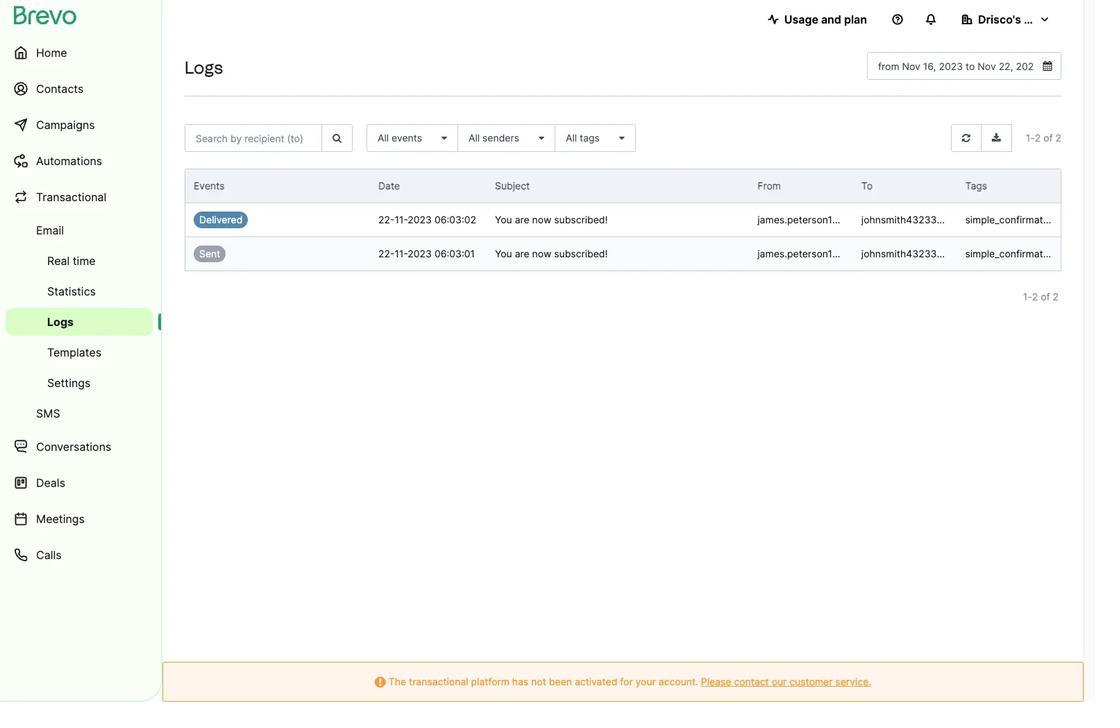 Task type: locate. For each thing, give the bounding box(es) containing it.
conversations
[[36, 440, 111, 454]]

1 - 2 of 2
[[1026, 132, 1062, 144], [1023, 291, 1059, 303]]

you
[[495, 214, 512, 226], [495, 248, 512, 260]]

0 vertical spatial subscribed!
[[554, 214, 608, 226]]

1 johnsmith43233@gmail.com from the top
[[862, 214, 993, 226]]

0 horizontal spatial all
[[378, 132, 389, 144]]

1 simple_confirmation from the top
[[965, 214, 1057, 226]]

0 vertical spatial you are now subscribed!
[[495, 214, 608, 226]]

22- down 'date'
[[378, 214, 395, 226]]

2 now from the top
[[532, 248, 552, 260]]

2023 down 22-11-2023 06:03:02
[[408, 248, 432, 260]]

2 james.peterson1902@gmail.com from the top
[[758, 248, 906, 260]]

tags
[[580, 132, 600, 144]]

1 vertical spatial simple_confirmation
[[965, 248, 1057, 260]]

meetings link
[[6, 503, 153, 536]]

0 vertical spatial james.peterson1902@gmail.com
[[758, 214, 906, 226]]

are
[[515, 214, 530, 226], [515, 248, 530, 260]]

1 vertical spatial 1 - 2 of 2
[[1023, 291, 1059, 303]]

0 vertical spatial now
[[532, 214, 552, 226]]

your
[[636, 676, 656, 688]]

2 all from the left
[[469, 132, 480, 144]]

-
[[1031, 132, 1035, 144], [1028, 291, 1032, 303]]

james.peterson1902@gmail.com
[[758, 214, 906, 226], [758, 248, 906, 260]]

meetings
[[36, 512, 85, 526]]

2023 for 06:03:02
[[408, 214, 432, 226]]

2023 for 06:03:01
[[408, 248, 432, 260]]

1 vertical spatial 22-
[[378, 248, 395, 260]]

0 horizontal spatial caret down image
[[533, 133, 544, 143]]

1 horizontal spatial all
[[469, 132, 480, 144]]

johnsmith43233@gmail.com for 22-11-2023 06:03:02
[[862, 214, 993, 226]]

1 22- from the top
[[378, 214, 395, 226]]

events
[[392, 132, 422, 144]]

0 vertical spatial you
[[495, 214, 512, 226]]

conversations link
[[6, 431, 153, 464]]

subject
[[495, 180, 530, 192]]

2 you are now subscribed! from the top
[[495, 248, 608, 260]]

tags
[[965, 180, 987, 192]]

2 caret down image from the left
[[614, 133, 625, 143]]

11-
[[395, 214, 408, 226], [395, 248, 408, 260]]

delivered
[[199, 214, 243, 226]]

1 vertical spatial 2023
[[408, 248, 432, 260]]

are for 06:03:02
[[515, 214, 530, 226]]

2 johnsmith43233@gmail.com from the top
[[862, 248, 993, 260]]

you are now subscribed!
[[495, 214, 608, 226], [495, 248, 608, 260]]

0 vertical spatial 22-
[[378, 214, 395, 226]]

0 vertical spatial of
[[1044, 132, 1053, 144]]

1 now from the top
[[532, 214, 552, 226]]

james.peterson1902@gmail.com for 22-11-2023 06:03:02
[[758, 214, 906, 226]]

deals
[[36, 476, 65, 490]]

22-
[[378, 214, 395, 226], [378, 248, 395, 260]]

caret down image for all senders
[[533, 133, 544, 143]]

settings link
[[6, 369, 153, 397]]

from
[[758, 180, 781, 192]]

usage and plan button
[[757, 6, 878, 33]]

all for all tags
[[566, 132, 577, 144]]

1 vertical spatial you are now subscribed!
[[495, 248, 608, 260]]

2 you from the top
[[495, 248, 512, 260]]

sms link
[[6, 400, 153, 428]]

deals link
[[6, 467, 153, 500]]

1 vertical spatial you
[[495, 248, 512, 260]]

drisco's
[[978, 12, 1021, 26]]

1 you are now subscribed! from the top
[[495, 214, 608, 226]]

1 horizontal spatial logs
[[185, 57, 223, 77]]

22- for 22-11-2023 06:03:02
[[378, 214, 395, 226]]

date
[[378, 180, 400, 192]]

22- down 22-11-2023 06:03:02
[[378, 248, 395, 260]]

the transactional platform has not been activated for your account. please contact our customer service.
[[386, 676, 872, 688]]

1 subscribed! from the top
[[554, 214, 608, 226]]

0 vertical spatial johnsmith43233@gmail.com
[[862, 214, 993, 226]]

all for all events
[[378, 132, 389, 144]]

usage
[[784, 12, 819, 26]]

1 vertical spatial johnsmith43233@gmail.com
[[862, 248, 993, 260]]

1 vertical spatial are
[[515, 248, 530, 260]]

11- down 'date'
[[395, 214, 408, 226]]

2023 up 22-11-2023 06:03:01
[[408, 214, 432, 226]]

1 all from the left
[[378, 132, 389, 144]]

statistics
[[47, 285, 96, 299]]

11- for 22-11-2023 06:03:01
[[395, 248, 408, 260]]

2 simple_confirmation from the top
[[965, 248, 1057, 260]]

please
[[701, 676, 732, 688]]

our
[[772, 676, 787, 688]]

1 caret down image from the left
[[533, 133, 544, 143]]

caret down image inside all senders button
[[533, 133, 544, 143]]

1 vertical spatial now
[[532, 248, 552, 260]]

1 vertical spatial -
[[1028, 291, 1032, 303]]

2
[[1035, 132, 1041, 144], [1056, 132, 1062, 144], [1032, 291, 1038, 303], [1053, 291, 1059, 303]]

0 vertical spatial logs
[[185, 57, 223, 77]]

1 2023 from the top
[[408, 214, 432, 226]]

all
[[378, 132, 389, 144], [469, 132, 480, 144], [566, 132, 577, 144]]

automations
[[36, 154, 102, 168]]

campaigns
[[36, 118, 95, 132]]

2 22- from the top
[[378, 248, 395, 260]]

events
[[194, 180, 225, 192]]

1 horizontal spatial caret down image
[[614, 133, 625, 143]]

2 11- from the top
[[395, 248, 408, 260]]

all events button
[[367, 124, 458, 152]]

1
[[1026, 132, 1031, 144], [1023, 291, 1028, 303]]

caret down image right tags
[[614, 133, 625, 143]]

1 vertical spatial 11-
[[395, 248, 408, 260]]

contacts
[[36, 82, 84, 96]]

exclamation circle image
[[375, 678, 386, 688]]

1 vertical spatial james.peterson1902@gmail.com
[[758, 248, 906, 260]]

all left events
[[378, 132, 389, 144]]

1 vertical spatial subscribed!
[[554, 248, 608, 260]]

caret down image
[[533, 133, 544, 143], [614, 133, 625, 143]]

real time
[[47, 254, 96, 268]]

all events
[[378, 132, 422, 144]]

service.
[[836, 676, 872, 688]]

0 vertical spatial simple_confirmation
[[965, 214, 1057, 226]]

None text field
[[867, 52, 1062, 80]]

contact
[[734, 676, 769, 688]]

automations link
[[6, 144, 153, 178]]

are right 06:03:01
[[515, 248, 530, 260]]

are down subject
[[515, 214, 530, 226]]

all left tags
[[566, 132, 577, 144]]

caret down image inside all tags button
[[614, 133, 625, 143]]

2 horizontal spatial all
[[566, 132, 577, 144]]

has
[[512, 676, 529, 688]]

subscribed! for 22-11-2023 06:03:01
[[554, 248, 608, 260]]

you right 06:03:01
[[495, 248, 512, 260]]

1 you from the top
[[495, 214, 512, 226]]

2 are from the top
[[515, 248, 530, 260]]

to
[[862, 180, 873, 192]]

transactional link
[[6, 181, 153, 214]]

logs
[[185, 57, 223, 77], [47, 315, 74, 329]]

sent
[[199, 248, 220, 260]]

3 all from the left
[[566, 132, 577, 144]]

transactional
[[36, 190, 106, 204]]

now
[[532, 214, 552, 226], [532, 248, 552, 260]]

11- down 22-11-2023 06:03:02
[[395, 248, 408, 260]]

0 vertical spatial 11-
[[395, 214, 408, 226]]

subscribed!
[[554, 214, 608, 226], [554, 248, 608, 260]]

1 11- from the top
[[395, 214, 408, 226]]

all left senders
[[469, 132, 480, 144]]

templates link
[[6, 339, 153, 367]]

1 are from the top
[[515, 214, 530, 226]]

of
[[1044, 132, 1053, 144], [1041, 291, 1050, 303]]

sms
[[36, 407, 60, 421]]

0 vertical spatial are
[[515, 214, 530, 226]]

johnsmith43233@gmail.com
[[862, 214, 993, 226], [862, 248, 993, 260]]

settings
[[47, 376, 91, 390]]

11- for 22-11-2023 06:03:02
[[395, 214, 408, 226]]

0 vertical spatial 2023
[[408, 214, 432, 226]]

caret down image right senders
[[533, 133, 544, 143]]

simple_confirmation
[[965, 214, 1057, 226], [965, 248, 1057, 260]]

calls link
[[6, 539, 153, 572]]

22-11-2023 06:03:01
[[378, 248, 475, 260]]

1 james.peterson1902@gmail.com from the top
[[758, 214, 906, 226]]

2 subscribed! from the top
[[554, 248, 608, 260]]

customer
[[790, 676, 833, 688]]

you for 22-11-2023 06:03:01
[[495, 248, 512, 260]]

2 2023 from the top
[[408, 248, 432, 260]]

you down subject
[[495, 214, 512, 226]]

2023
[[408, 214, 432, 226], [408, 248, 432, 260]]

1 vertical spatial logs
[[47, 315, 74, 329]]

the
[[389, 676, 406, 688]]

templates
[[47, 346, 102, 360]]



Task type: vqa. For each thing, say whether or not it's contained in the screenshot.
0 % corresponding to Bounced
no



Task type: describe. For each thing, give the bounding box(es) containing it.
22- for 22-11-2023 06:03:01
[[378, 248, 395, 260]]

caret down image
[[436, 133, 447, 143]]

been
[[549, 676, 572, 688]]

0 vertical spatial -
[[1031, 132, 1035, 144]]

logs link
[[6, 308, 153, 336]]

activated
[[575, 676, 618, 688]]

home link
[[6, 36, 153, 69]]

james.peterson1902@gmail.com for 22-11-2023 06:03:01
[[758, 248, 906, 260]]

account.
[[659, 676, 698, 688]]

1 vertical spatial 1
[[1023, 291, 1028, 303]]

0 horizontal spatial logs
[[47, 315, 74, 329]]

all senders
[[469, 132, 519, 144]]

real
[[47, 254, 70, 268]]

download image
[[992, 133, 1001, 143]]

plan
[[844, 12, 867, 26]]

usage and plan
[[784, 12, 867, 26]]

email
[[36, 224, 64, 237]]

johnsmith43233@gmail.com for 22-11-2023 06:03:01
[[862, 248, 993, 260]]

drisco's drinks button
[[951, 6, 1062, 33]]

platform
[[471, 676, 510, 688]]

all tags
[[566, 132, 600, 144]]

and
[[821, 12, 842, 26]]

real time link
[[6, 247, 153, 275]]

subscribed! for 22-11-2023 06:03:02
[[554, 214, 608, 226]]

Search by recipient (to) search field
[[185, 124, 322, 152]]

22-11-2023 06:03:02
[[378, 214, 476, 226]]

06:03:01
[[435, 248, 475, 260]]

not
[[531, 676, 546, 688]]

drinks
[[1024, 12, 1059, 26]]

simple_confirmation for 22-11-2023 06:03:01
[[965, 248, 1057, 260]]

all for all senders
[[469, 132, 480, 144]]

please contact our customer service. link
[[701, 676, 872, 688]]

simple_confirmation for 22-11-2023 06:03:02
[[965, 214, 1057, 226]]

you are now subscribed! for 22-11-2023 06:03:01
[[495, 248, 608, 260]]

statistics link
[[6, 278, 153, 306]]

senders
[[483, 132, 519, 144]]

0 vertical spatial 1 - 2 of 2
[[1026, 132, 1062, 144]]

06:03:02
[[435, 214, 476, 226]]

all tags button
[[555, 124, 636, 152]]

home
[[36, 46, 67, 60]]

campaigns link
[[6, 108, 153, 142]]

you for 22-11-2023 06:03:02
[[495, 214, 512, 226]]

all senders button
[[458, 124, 555, 152]]

calls
[[36, 549, 62, 562]]

you are now subscribed! for 22-11-2023 06:03:02
[[495, 214, 608, 226]]

1 vertical spatial of
[[1041, 291, 1050, 303]]

for
[[620, 676, 633, 688]]

are for 06:03:01
[[515, 248, 530, 260]]

now for 06:03:01
[[532, 248, 552, 260]]

drisco's drinks
[[978, 12, 1059, 26]]

now for 06:03:02
[[532, 214, 552, 226]]

contacts link
[[6, 72, 153, 106]]

transactional
[[409, 676, 468, 688]]

time
[[73, 254, 96, 268]]

0 vertical spatial 1
[[1026, 132, 1031, 144]]

caret down image for all tags
[[614, 133, 625, 143]]

email link
[[6, 217, 153, 244]]



